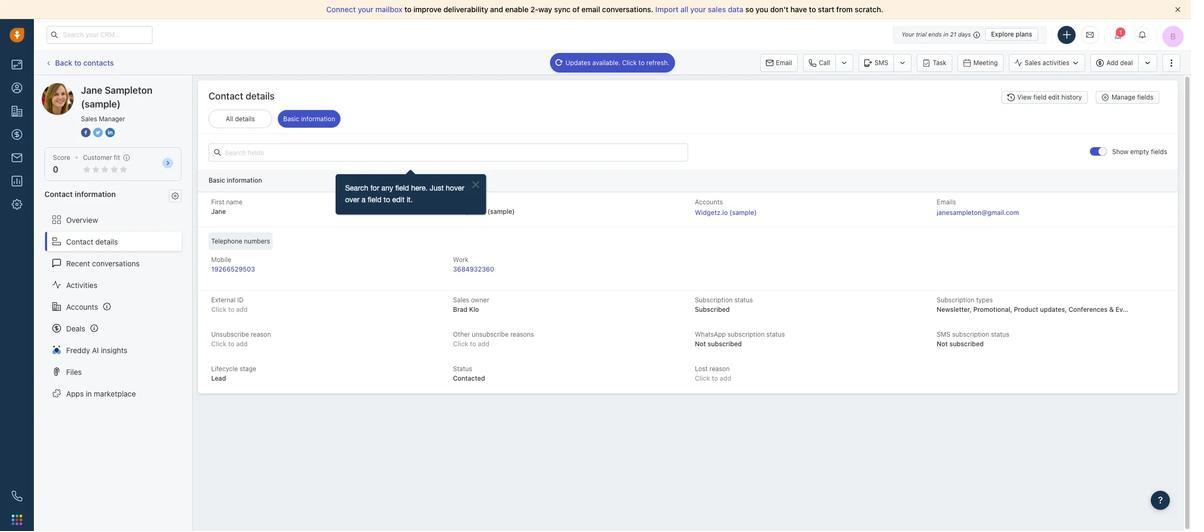 Task type: describe. For each thing, give the bounding box(es) containing it.
19266529503
[[211, 265, 255, 273]]

freddy
[[66, 346, 90, 355]]

add deal
[[1107, 59, 1134, 67]]

click for lost
[[695, 374, 711, 382]]

apps in marketplace
[[66, 389, 136, 398]]

whatsapp
[[695, 330, 726, 338]]

0 vertical spatial contact
[[209, 91, 243, 102]]

edit
[[1049, 93, 1060, 101]]

add for unsubscribe
[[236, 340, 248, 348]]

mailbox
[[376, 5, 403, 14]]

product
[[1015, 306, 1039, 313]]

days
[[959, 31, 972, 38]]

(sample) for jane sampleton (sample) sales manager
[[81, 99, 121, 110]]

task button
[[917, 54, 953, 72]]

promotional,
[[974, 306, 1013, 313]]

customer fit
[[83, 154, 120, 162]]

telephone
[[211, 237, 242, 245]]

external id click to add
[[211, 296, 248, 313]]

jane for jane sampleton (sample) sales manager
[[81, 85, 102, 96]]

status inside subscription status subscribed
[[735, 296, 753, 304]]

empty
[[1131, 148, 1150, 156]]

(sample) inside last name sampleton (sample)
[[488, 207, 515, 215]]

mng settings image
[[172, 192, 179, 200]]

call link
[[804, 54, 836, 72]]

click inside other unsubscribe reasons click to add
[[453, 340, 469, 348]]

phone element
[[6, 486, 28, 507]]

click for updates
[[622, 59, 637, 66]]

email
[[776, 59, 792, 66]]

2 your from the left
[[691, 5, 706, 14]]

sales owner brad klo
[[453, 296, 490, 313]]

types
[[977, 296, 993, 304]]

janesampleton@gmail.com
[[937, 209, 1020, 216]]

19266529503 link
[[211, 265, 255, 273]]

subscription for sms
[[953, 330, 990, 338]]

insights
[[101, 346, 128, 355]]

view field edit history button
[[1002, 91, 1088, 104]]

brad
[[453, 306, 468, 313]]

stage
[[240, 365, 256, 373]]

lost
[[695, 365, 708, 373]]

conversations.
[[602, 5, 654, 14]]

email
[[582, 5, 601, 14]]

start
[[818, 5, 835, 14]]

send email image
[[1087, 30, 1094, 39]]

subscription for subscribed
[[695, 296, 733, 304]]

contacted
[[453, 374, 485, 382]]

work
[[453, 256, 469, 264]]

to inside other unsubscribe reasons click to add
[[470, 340, 476, 348]]

deal
[[1121, 59, 1134, 67]]

Search fields text field
[[209, 144, 688, 162]]

name for last name
[[468, 198, 484, 206]]

freddy ai insights
[[66, 346, 128, 355]]

e
[[1189, 306, 1192, 313]]

jane for jane sampleton (sample)
[[63, 83, 79, 92]]

1 horizontal spatial contact details
[[209, 91, 275, 102]]

so
[[746, 5, 754, 14]]

1 vertical spatial fields
[[1152, 148, 1168, 156]]

work 3684932360
[[453, 256, 494, 273]]

marketing
[[1156, 306, 1187, 313]]

email button
[[761, 54, 798, 72]]

updates available. click to refresh.
[[566, 59, 670, 66]]

Search your CRM... text field
[[47, 26, 153, 44]]

widgetz.io (sample) link
[[695, 209, 757, 216]]

from
[[837, 5, 853, 14]]

reason for unsubscribe reason
[[251, 330, 271, 338]]

1 horizontal spatial in
[[944, 31, 949, 38]]

add
[[1107, 59, 1119, 67]]

task
[[933, 59, 947, 66]]

subscription for newsletter,
[[937, 296, 975, 304]]

fit
[[114, 154, 120, 162]]

updates available. click to refresh. link
[[550, 53, 675, 72]]

2 vertical spatial details
[[95, 237, 118, 246]]

first
[[211, 198, 225, 206]]

sales activities
[[1025, 59, 1070, 67]]

add deal button
[[1091, 54, 1139, 72]]

scratch.
[[855, 5, 884, 14]]

events,
[[1116, 306, 1139, 313]]

1 vertical spatial details
[[235, 115, 255, 123]]

1 vertical spatial in
[[86, 389, 92, 398]]

manage fields button
[[1096, 91, 1160, 104]]

lifecycle
[[211, 365, 238, 373]]

score 0
[[53, 154, 70, 174]]

facebook circled image
[[81, 127, 91, 138]]

twitter circled image
[[93, 127, 103, 138]]

accounts for accounts
[[66, 302, 98, 311]]

other
[[453, 330, 470, 338]]

jane sampleton (sample)
[[63, 83, 150, 92]]

back
[[55, 58, 72, 67]]

0
[[53, 165, 58, 174]]

last name sampleton (sample)
[[453, 198, 515, 215]]

2 horizontal spatial information
[[301, 115, 335, 123]]

mobile 19266529503
[[211, 256, 255, 273]]

lost reason click to add
[[695, 365, 732, 382]]

meeting
[[974, 59, 998, 66]]

subscribed
[[695, 306, 730, 313]]

0 vertical spatial basic information
[[283, 115, 335, 123]]

owner
[[471, 296, 490, 304]]

1 link
[[1111, 27, 1127, 43]]

&
[[1110, 306, 1115, 313]]

lifecycle stage lead
[[211, 365, 256, 382]]

ends
[[929, 31, 942, 38]]

jane inside first name jane
[[211, 207, 226, 215]]

sms button
[[859, 54, 894, 72]]

to right 'back' at top left
[[74, 58, 81, 67]]

numbers
[[244, 237, 270, 245]]

newsletter,
[[937, 306, 972, 313]]

deliverability
[[444, 5, 489, 14]]

add for external
[[236, 306, 248, 313]]

import all your sales data link
[[656, 5, 746, 14]]

linkedin circled image
[[105, 127, 115, 138]]

available.
[[593, 59, 621, 66]]

non-
[[1141, 306, 1156, 313]]

deals
[[66, 324, 85, 333]]



Task type: locate. For each thing, give the bounding box(es) containing it.
external
[[211, 296, 236, 304]]

1 horizontal spatial your
[[691, 5, 706, 14]]

connect your mailbox link
[[327, 5, 405, 14]]

unsubscribe reason click to add
[[211, 330, 271, 348]]

all
[[226, 115, 233, 123]]

1 vertical spatial accounts
[[66, 302, 98, 311]]

sales inside jane sampleton (sample) sales manager
[[81, 115, 97, 123]]

sales activities button
[[1009, 54, 1091, 72], [1009, 54, 1086, 72]]

3684932360 link
[[453, 265, 494, 273]]

to inside 'link'
[[639, 59, 645, 66]]

janesampleton@gmail.com link
[[937, 207, 1020, 218]]

files
[[66, 367, 82, 376]]

sampleton
[[81, 83, 118, 92], [105, 85, 153, 96], [453, 207, 486, 215]]

sync
[[554, 5, 571, 14]]

subscription types newsletter, promotional, product updates, conferences & events, non-marketing e
[[937, 296, 1192, 313]]

emails janesampleton@gmail.com
[[937, 198, 1020, 216]]

click inside the "external id click to add"
[[211, 306, 227, 313]]

2 subscription from the left
[[953, 330, 990, 338]]

1 vertical spatial reason
[[710, 365, 730, 373]]

sms subscription status not subscribed
[[937, 330, 1010, 348]]

0 horizontal spatial in
[[86, 389, 92, 398]]

1 horizontal spatial basic
[[283, 115, 300, 123]]

0 horizontal spatial sales
[[81, 115, 97, 123]]

1 vertical spatial contact
[[44, 190, 73, 199]]

(sample) for jane sampleton (sample)
[[120, 83, 150, 92]]

to right the 'mailbox'
[[405, 5, 412, 14]]

freshworks switcher image
[[12, 515, 22, 525]]

name right first
[[226, 198, 243, 206]]

3684932360
[[453, 265, 494, 273]]

click inside lost reason click to add
[[695, 374, 711, 382]]

call button
[[804, 54, 836, 72]]

0 button
[[53, 165, 58, 174]]

name inside first name jane
[[226, 198, 243, 206]]

1 vertical spatial basic information
[[209, 177, 262, 185]]

improve
[[414, 5, 442, 14]]

to left the 'start'
[[809, 5, 817, 14]]

1 vertical spatial contact details
[[66, 237, 118, 246]]

basic
[[283, 115, 300, 123], [209, 177, 225, 185]]

show
[[1113, 148, 1129, 156]]

connect
[[327, 5, 356, 14]]

to
[[405, 5, 412, 14], [809, 5, 817, 14], [74, 58, 81, 67], [639, 59, 645, 66], [228, 306, 234, 313], [228, 340, 234, 348], [470, 340, 476, 348], [712, 374, 718, 382]]

sales inside sales owner brad klo
[[453, 296, 469, 304]]

view
[[1018, 93, 1032, 101]]

1 horizontal spatial subscribed
[[950, 340, 984, 348]]

add inside other unsubscribe reasons click to add
[[478, 340, 490, 348]]

not down whatsapp on the right bottom of the page
[[695, 340, 706, 348]]

1 your from the left
[[358, 5, 374, 14]]

have
[[791, 5, 808, 14]]

jane inside jane sampleton (sample) sales manager
[[81, 85, 102, 96]]

1 horizontal spatial reason
[[710, 365, 730, 373]]

to inside the "external id click to add"
[[228, 306, 234, 313]]

back to contacts link
[[44, 54, 114, 71]]

1 vertical spatial information
[[227, 177, 262, 185]]

subscribed for sms
[[950, 340, 984, 348]]

contact information
[[44, 190, 116, 199]]

0 horizontal spatial name
[[226, 198, 243, 206]]

click inside unsubscribe reason click to add
[[211, 340, 227, 348]]

add inside unsubscribe reason click to add
[[236, 340, 248, 348]]

enable
[[505, 5, 529, 14]]

your
[[902, 31, 915, 38]]

1 vertical spatial basic
[[209, 177, 225, 185]]

way
[[539, 5, 553, 14]]

your left the 'mailbox'
[[358, 5, 374, 14]]

1 horizontal spatial subscription
[[953, 330, 990, 338]]

sales for sales activities
[[1025, 59, 1041, 67]]

jane down first
[[211, 207, 226, 215]]

click
[[622, 59, 637, 66], [211, 306, 227, 313], [211, 340, 227, 348], [453, 340, 469, 348], [695, 374, 711, 382]]

name for first name
[[226, 198, 243, 206]]

0 horizontal spatial not
[[695, 340, 706, 348]]

explore plans link
[[986, 28, 1039, 41]]

jane down contacts
[[81, 85, 102, 96]]

reason inside lost reason click to add
[[710, 365, 730, 373]]

not for whatsapp subscription status not subscribed
[[695, 340, 706, 348]]

contact details
[[209, 91, 275, 102], [66, 237, 118, 246]]

subscribed for whatsapp
[[708, 340, 742, 348]]

connect your mailbox to improve deliverability and enable 2-way sync of email conversations. import all your sales data so you don't have to start from scratch.
[[327, 5, 884, 14]]

sales left activities
[[1025, 59, 1041, 67]]

activities
[[1043, 59, 1070, 67]]

2 vertical spatial information
[[75, 190, 116, 199]]

0 horizontal spatial jane
[[63, 83, 79, 92]]

1 horizontal spatial information
[[227, 177, 262, 185]]

2 subscription from the left
[[937, 296, 975, 304]]

sales up facebook circled icon
[[81, 115, 97, 123]]

status for whatsapp
[[767, 330, 785, 338]]

apps
[[66, 389, 84, 398]]

information
[[301, 115, 335, 123], [227, 177, 262, 185], [75, 190, 116, 199]]

sampleton for jane sampleton (sample) sales manager
[[105, 85, 153, 96]]

other unsubscribe reasons click to add
[[453, 330, 534, 348]]

and
[[490, 5, 504, 14]]

conversations
[[92, 259, 140, 268]]

phone image
[[12, 491, 22, 502]]

sampleton inside jane sampleton (sample) sales manager
[[105, 85, 153, 96]]

1 name from the left
[[226, 198, 243, 206]]

manager
[[99, 115, 125, 123]]

click inside 'link'
[[622, 59, 637, 66]]

basic up first
[[209, 177, 225, 185]]

contacts
[[83, 58, 114, 67]]

0 vertical spatial accounts
[[695, 198, 723, 206]]

accounts widgetz.io (sample)
[[695, 198, 757, 216]]

1 horizontal spatial jane
[[81, 85, 102, 96]]

click right the available. at the top of page
[[622, 59, 637, 66]]

sampleton down contacts
[[81, 83, 118, 92]]

1 horizontal spatial basic information
[[283, 115, 335, 123]]

1 subscribed from the left
[[708, 340, 742, 348]]

subscription up 'newsletter,'
[[937, 296, 975, 304]]

sales
[[1025, 59, 1041, 67], [81, 115, 97, 123], [453, 296, 469, 304]]

0 vertical spatial basic
[[283, 115, 300, 123]]

fields right empty
[[1152, 148, 1168, 156]]

accounts up widgetz.io
[[695, 198, 723, 206]]

1 horizontal spatial name
[[468, 198, 484, 206]]

reason right unsubscribe
[[251, 330, 271, 338]]

jane
[[63, 83, 79, 92], [81, 85, 102, 96], [211, 207, 226, 215]]

not down 'newsletter,'
[[937, 340, 948, 348]]

(sample) inside jane sampleton (sample) sales manager
[[81, 99, 121, 110]]

lead
[[211, 374, 226, 382]]

back to contacts
[[55, 58, 114, 67]]

sales up brad
[[453, 296, 469, 304]]

0 horizontal spatial basic information
[[209, 177, 262, 185]]

manage fields
[[1112, 93, 1154, 101]]

click down external
[[211, 306, 227, 313]]

click for external
[[211, 306, 227, 313]]

to inside lost reason click to add
[[712, 374, 718, 382]]

0 horizontal spatial reason
[[251, 330, 271, 338]]

2 subscribed from the left
[[950, 340, 984, 348]]

0 vertical spatial sales
[[1025, 59, 1041, 67]]

1 vertical spatial sales
[[81, 115, 97, 123]]

details right all
[[235, 115, 255, 123]]

0 vertical spatial reason
[[251, 330, 271, 338]]

not inside sms subscription status not subscribed
[[937, 340, 948, 348]]

subscription right whatsapp on the right bottom of the page
[[728, 330, 765, 338]]

status inside sms subscription status not subscribed
[[992, 330, 1010, 338]]

to down whatsapp on the right bottom of the page
[[712, 374, 718, 382]]

sampleton for jane sampleton (sample)
[[81, 83, 118, 92]]

basic right the all details
[[283, 115, 300, 123]]

show empty fields
[[1113, 148, 1168, 156]]

to down external
[[228, 306, 234, 313]]

1 not from the left
[[695, 340, 706, 348]]

reason inside unsubscribe reason click to add
[[251, 330, 271, 338]]

hotspot (open by clicking or pressing space/enter) alert dialog
[[334, 166, 488, 217]]

not inside whatsapp subscription status not subscribed
[[695, 340, 706, 348]]

1 horizontal spatial subscription
[[937, 296, 975, 304]]

1 subscription from the left
[[728, 330, 765, 338]]

meeting button
[[958, 54, 1004, 72]]

subscription up subscribed
[[695, 296, 733, 304]]

mobile
[[211, 256, 231, 264]]

0 vertical spatial fields
[[1138, 93, 1154, 101]]

not for sms subscription status not subscribed
[[937, 340, 948, 348]]

reason for lost reason
[[710, 365, 730, 373]]

klo
[[469, 306, 479, 313]]

sampleton down last on the top of the page
[[453, 207, 486, 215]]

1 vertical spatial sms
[[937, 330, 951, 338]]

all details
[[226, 115, 255, 123]]

reason right lost
[[710, 365, 730, 373]]

1 horizontal spatial sms
[[937, 330, 951, 338]]

1 subscription from the left
[[695, 296, 733, 304]]

status
[[735, 296, 753, 304], [767, 330, 785, 338], [992, 330, 1010, 338]]

1 horizontal spatial not
[[937, 340, 948, 348]]

subscription inside subscription types newsletter, promotional, product updates, conferences & events, non-marketing e
[[937, 296, 975, 304]]

overview
[[66, 215, 98, 224]]

to down other
[[470, 340, 476, 348]]

contact down 0 button
[[44, 190, 73, 199]]

reasons
[[511, 330, 534, 338]]

(sample) inside accounts widgetz.io (sample)
[[730, 209, 757, 216]]

activities
[[66, 280, 97, 289]]

sales
[[708, 5, 726, 14]]

1 horizontal spatial sales
[[453, 296, 469, 304]]

subscription inside sms subscription status not subscribed
[[953, 330, 990, 338]]

name right last on the top of the page
[[468, 198, 484, 206]]

explore
[[992, 30, 1015, 38]]

0 horizontal spatial accounts
[[66, 302, 98, 311]]

2 vertical spatial contact
[[66, 237, 93, 246]]

to down unsubscribe
[[228, 340, 234, 348]]

sampleton inside last name sampleton (sample)
[[453, 207, 486, 215]]

jane sampleton (sample) sales manager
[[81, 85, 153, 123]]

add inside lost reason click to add
[[720, 374, 732, 382]]

0 vertical spatial in
[[944, 31, 949, 38]]

details up the all details
[[246, 91, 275, 102]]

ai
[[92, 346, 99, 355]]

2 name from the left
[[468, 198, 484, 206]]

0 vertical spatial contact details
[[209, 91, 275, 102]]

(sample) for accounts widgetz.io (sample)
[[730, 209, 757, 216]]

your trial ends in 21 days
[[902, 31, 972, 38]]

add inside the "external id click to add"
[[236, 306, 248, 313]]

2 not from the left
[[937, 340, 948, 348]]

to inside unsubscribe reason click to add
[[228, 340, 234, 348]]

your right "all"
[[691, 5, 706, 14]]

subscription down 'newsletter,'
[[953, 330, 990, 338]]

click down other
[[453, 340, 469, 348]]

sms inside button
[[875, 59, 889, 66]]

0 horizontal spatial subscription
[[695, 296, 733, 304]]

accounts inside accounts widgetz.io (sample)
[[695, 198, 723, 206]]

sms for sms
[[875, 59, 889, 66]]

1 horizontal spatial accounts
[[695, 198, 723, 206]]

status for sms
[[992, 330, 1010, 338]]

fields right manage
[[1138, 93, 1154, 101]]

to left refresh.
[[639, 59, 645, 66]]

accounts for accounts widgetz.io (sample)
[[695, 198, 723, 206]]

contact details down overview
[[66, 237, 118, 246]]

status inside whatsapp subscription status not subscribed
[[767, 330, 785, 338]]

field
[[1034, 93, 1047, 101]]

sales for sales owner brad klo
[[453, 296, 469, 304]]

2 horizontal spatial jane
[[211, 207, 226, 215]]

0 vertical spatial sms
[[875, 59, 889, 66]]

first name jane
[[211, 198, 243, 215]]

0 horizontal spatial basic
[[209, 177, 225, 185]]

subscription inside subscription status subscribed
[[695, 296, 733, 304]]

0 vertical spatial details
[[246, 91, 275, 102]]

0 vertical spatial information
[[301, 115, 335, 123]]

0 horizontal spatial your
[[358, 5, 374, 14]]

not
[[695, 340, 706, 348], [937, 340, 948, 348]]

sms inside sms subscription status not subscribed
[[937, 330, 951, 338]]

details up recent conversations
[[95, 237, 118, 246]]

name inside last name sampleton (sample)
[[468, 198, 484, 206]]

fields inside button
[[1138, 93, 1154, 101]]

0 horizontal spatial information
[[75, 190, 116, 199]]

unsubscribe
[[472, 330, 509, 338]]

accounts down activities
[[66, 302, 98, 311]]

contact details up the all details
[[209, 91, 275, 102]]

2 horizontal spatial sales
[[1025, 59, 1041, 67]]

subscribed inside whatsapp subscription status not subscribed
[[708, 340, 742, 348]]

contact up all
[[209, 91, 243, 102]]

subscription inside whatsapp subscription status not subscribed
[[728, 330, 765, 338]]

details
[[246, 91, 275, 102], [235, 115, 255, 123], [95, 237, 118, 246]]

click for unsubscribe
[[211, 340, 227, 348]]

jane down 'back' at top left
[[63, 83, 79, 92]]

2 horizontal spatial status
[[992, 330, 1010, 338]]

0 horizontal spatial subscription
[[728, 330, 765, 338]]

id
[[237, 296, 244, 304]]

click down lost
[[695, 374, 711, 382]]

refresh.
[[647, 59, 670, 66]]

subscription for whatsapp
[[728, 330, 765, 338]]

in left 21
[[944, 31, 949, 38]]

0 horizontal spatial subscribed
[[708, 340, 742, 348]]

close image
[[1176, 7, 1181, 12]]

add
[[236, 306, 248, 313], [236, 340, 248, 348], [478, 340, 490, 348], [720, 374, 732, 382]]

sampleton up manager
[[105, 85, 153, 96]]

0 horizontal spatial sms
[[875, 59, 889, 66]]

click down unsubscribe
[[211, 340, 227, 348]]

call
[[819, 59, 831, 66]]

add for lost
[[720, 374, 732, 382]]

explore plans
[[992, 30, 1033, 38]]

subscribed down 'newsletter,'
[[950, 340, 984, 348]]

subscribed inside sms subscription status not subscribed
[[950, 340, 984, 348]]

0 horizontal spatial contact details
[[66, 237, 118, 246]]

sms for sms subscription status not subscribed
[[937, 330, 951, 338]]

contact up the recent
[[66, 237, 93, 246]]

2 vertical spatial sales
[[453, 296, 469, 304]]

0 horizontal spatial status
[[735, 296, 753, 304]]

1 horizontal spatial status
[[767, 330, 785, 338]]

in right apps
[[86, 389, 92, 398]]

subscribed down whatsapp on the right bottom of the page
[[708, 340, 742, 348]]



Task type: vqa. For each thing, say whether or not it's contained in the screenshot.
subscription in the Sms Subscription Status Not Subscribed
yes



